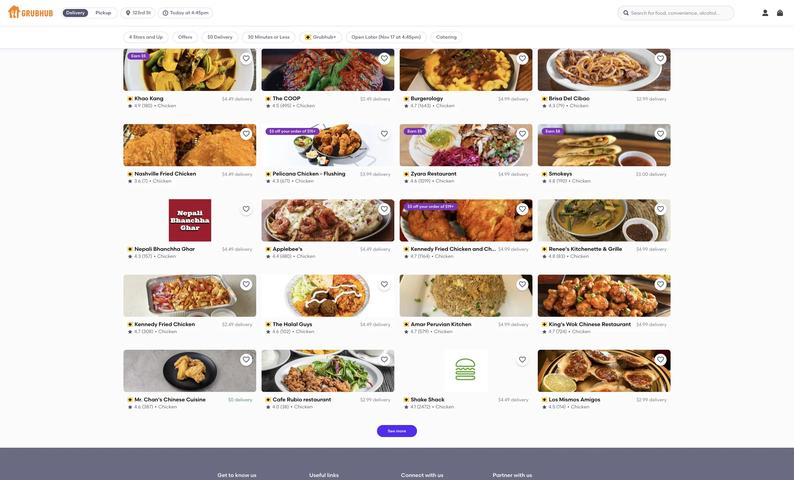 Task type: describe. For each thing, give the bounding box(es) containing it.
(370)
[[418, 28, 429, 33]]

liang
[[152, 20, 167, 27]]

(190)
[[557, 178, 567, 184]]

kennedy for kennedy fried chicken and chopped salad
[[411, 246, 434, 253]]

zyara
[[411, 171, 426, 177]]

save this restaurant button for cafe rubio restaurant
[[378, 354, 390, 366]]

(79)
[[557, 103, 565, 109]]

30 minutes or less
[[248, 34, 290, 40]]

chicken for pelicana chicken - flushing
[[295, 178, 314, 184]]

kennedy fried chicken and chopped salad
[[411, 246, 526, 253]]

$4.99 for amar peruvian kitchen
[[498, 322, 510, 328]]

a
[[428, 20, 431, 27]]

4.7 for king's wok chinese restaurant
[[549, 329, 555, 335]]

$4.99 delivery for kennedy fried chicken and chopped salad
[[498, 247, 529, 253]]

4.7 for gloria pizza
[[273, 28, 279, 33]]

arepa
[[549, 20, 565, 27]]

khao
[[135, 96, 149, 102]]

$5 for zyara
[[418, 129, 422, 134]]

0 horizontal spatial restaurant
[[427, 171, 457, 177]]

save this restaurant image for applebee's
[[380, 206, 388, 214]]

king's wok chinese restaurant
[[549, 322, 631, 328]]

connect
[[401, 473, 424, 479]]

(157)
[[142, 254, 152, 259]]

star icon image for the halal guys
[[266, 330, 271, 335]]

• for kennedy fried chicken
[[155, 329, 157, 335]]

chicken down kennedy fried chicken and chopped salad logo
[[450, 246, 471, 253]]

(1164)
[[418, 254, 430, 259]]

applebee's logo image
[[262, 200, 394, 242]]

lhasa
[[135, 20, 151, 27]]

open
[[352, 34, 364, 40]]

save this restaurant button for applebee's
[[378, 204, 390, 216]]

star icon image for brisa del cibao
[[542, 103, 547, 109]]

los
[[549, 397, 558, 403]]

chicken for burgerology
[[436, 103, 455, 109]]

chicken for khao kang
[[158, 103, 176, 109]]

offers
[[178, 34, 192, 40]]

(1643)
[[418, 103, 431, 109]]

0 vertical spatial and
[[146, 34, 155, 40]]

4.3 for nepali bhanchha ghar
[[134, 254, 141, 259]]

brisa del cibao logo image
[[538, 49, 671, 91]]

$3.99 for pelicana chicken - flushing
[[360, 172, 372, 177]]

pollos a la brasa mario #81
[[411, 20, 483, 27]]

$8
[[556, 129, 560, 134]]

amar peruvian kitchen logo image
[[400, 275, 533, 317]]

pelicana chicken - flushing
[[273, 171, 346, 177]]

4.8 for renee's kitchenette & grille
[[549, 254, 555, 259]]

svg image inside today at 4:45pm button
[[162, 10, 169, 16]]

$2.99 for cibao
[[637, 96, 648, 102]]

at inside button
[[185, 10, 190, 16]]

kennedy fried chicken
[[135, 322, 195, 328]]

(180)
[[142, 103, 153, 109]]

$2.99 delivery for cafe rubio restaurant
[[360, 398, 390, 403]]

subscription pass image for burgerology
[[404, 97, 410, 101]]

• for kennedy fried chicken and chopped salad
[[432, 254, 434, 259]]

2 horizontal spatial earn
[[546, 129, 555, 134]]

subscription pass image for applebee's
[[266, 247, 271, 252]]

chicken for nashville fried chicken
[[153, 178, 172, 184]]

4.7 (1643)
[[411, 103, 431, 109]]

(353)
[[557, 28, 568, 33]]

main navigation navigation
[[0, 0, 794, 26]]

chinese for cuisine
[[164, 397, 185, 403]]

burgerology
[[411, 96, 443, 102]]

star icon image for king's wok chinese restaurant
[[542, 330, 547, 335]]

today at 4:45pm button
[[158, 8, 216, 18]]

save this restaurant button for the coop
[[378, 53, 390, 65]]

see more button
[[377, 426, 417, 438]]

kitchen
[[451, 322, 472, 328]]

4.4 (480)
[[273, 254, 292, 259]]

4.7 (1164)
[[411, 254, 430, 259]]

save this restaurant image for brisa del cibao
[[657, 55, 665, 63]]

star icon image for smokeys
[[542, 179, 547, 184]]

kennedy fried chicken and chopped salad logo image
[[400, 200, 533, 242]]

123rd
[[133, 10, 145, 16]]

st
[[146, 10, 151, 16]]

shake shack
[[411, 397, 445, 403]]

4.6 (1019)
[[411, 178, 431, 184]]

save this restaurant button for renee's kitchenette & grille
[[655, 204, 667, 216]]

$4.99 for burgerology
[[498, 96, 510, 102]]

chicken for amar peruvian kitchen
[[434, 329, 453, 335]]

renee's kitchenette & grille
[[549, 246, 622, 253]]

zyara restaurant logo image
[[400, 124, 533, 167]]

today at 4:45pm
[[170, 10, 209, 16]]

4.1
[[411, 405, 416, 410]]

3.6
[[134, 178, 141, 184]]

(114)
[[557, 405, 566, 410]]

restaurant
[[304, 397, 331, 403]]

$3.00 delivery
[[636, 172, 667, 177]]

del
[[564, 96, 572, 102]]

king's wok chinese restaurant logo image
[[538, 275, 671, 317]]

30
[[248, 34, 254, 40]]

subscription pass image for los mismos amigos
[[542, 398, 548, 403]]

with for connect
[[425, 473, 436, 479]]

grubhub+
[[313, 34, 336, 40]]

grubhub plus flag logo image
[[305, 35, 312, 40]]

subscription pass image for the halal guys
[[266, 323, 271, 327]]

cuisine
[[186, 397, 206, 403]]

&
[[603, 246, 607, 253]]

save this restaurant image for kennedy fried chicken
[[242, 281, 250, 289]]

cafe rubio restaurant logo image
[[262, 350, 394, 393]]

$4.99 delivery for king's wok chinese restaurant
[[637, 322, 667, 328]]

delivery for shake shack
[[511, 398, 529, 403]]

heights
[[605, 20, 625, 27]]

4.6 for zyara restaurant
[[411, 178, 417, 184]]

4.5 (114)
[[549, 405, 566, 410]]

chicken for mr. chan's chinese cuisine
[[159, 405, 177, 410]]

amar
[[411, 322, 426, 328]]

$2.99 for amigos
[[637, 398, 648, 403]]

• for cafe rubio restaurant
[[291, 405, 293, 410]]

stars
[[133, 34, 145, 40]]

subscription pass image for nepali bhanchha ghar
[[127, 247, 133, 252]]

4.5 (495)
[[273, 103, 292, 109]]

$3.99 delivery for pollos a la brasa mario #81
[[498, 21, 529, 27]]

chicken for cafe rubio restaurant
[[294, 405, 313, 410]]

save this restaurant image for renee's kitchenette & grille
[[657, 206, 665, 214]]

4.7 (641)
[[273, 28, 290, 33]]

4:45pm
[[191, 10, 209, 16]]

4.6 for mr. chan's chinese cuisine
[[134, 405, 141, 410]]

delivery for lhasa liang fen
[[235, 21, 252, 27]]

fen
[[168, 20, 178, 27]]

star icon image for arepa lady jackson heights
[[542, 28, 547, 33]]

pizza
[[290, 20, 304, 27]]

subscription pass image for cafe rubio restaurant
[[266, 398, 271, 403]]

rubio
[[287, 397, 302, 403]]

up
[[156, 34, 163, 40]]

4.7 for kennedy fried chicken and chopped salad
[[411, 254, 417, 259]]

$4.49 for nashville fried chicken
[[222, 172, 234, 177]]

pelicana chicken - flushing logo image
[[262, 124, 394, 167]]

chicken for lhasa liang fen
[[155, 28, 174, 33]]

$4.99 for king's wok chinese restaurant
[[637, 322, 648, 328]]

subscription pass image for renee's kitchenette & grille
[[542, 247, 548, 252]]

• for applebee's
[[293, 254, 295, 259]]

$4.49 for lhasa liang fen
[[222, 21, 234, 27]]

• chicken for lhasa liang fen
[[152, 28, 174, 33]]

4.7 (579)
[[411, 329, 429, 335]]

4.6 (91)
[[134, 28, 150, 33]]

• for smokeys
[[569, 178, 571, 184]]

subscription pass image for kennedy fried chicken
[[127, 323, 133, 327]]

later
[[365, 34, 377, 40]]

nepali bhanchha ghar
[[135, 246, 195, 253]]

bhanchha
[[153, 246, 180, 253]]

chicken for arepa lady jackson heights
[[573, 28, 592, 33]]

khao kang
[[135, 96, 164, 102]]

17
[[390, 34, 395, 40]]

amigos
[[581, 397, 601, 403]]

save this restaurant button for nepali bhanchha ghar
[[240, 204, 252, 216]]

or
[[274, 34, 279, 40]]

smokeys logo image
[[538, 124, 671, 167]]

lady
[[567, 20, 580, 27]]

(671)
[[280, 178, 290, 184]]

pickup
[[96, 10, 111, 16]]

$4.49 delivery for nepali bhanchha ghar
[[222, 247, 252, 253]]

cibao
[[574, 96, 590, 102]]

$19+
[[445, 205, 454, 209]]

$4.49 delivery for lhasa liang fen
[[222, 21, 252, 27]]

• for the halal guys
[[292, 329, 294, 335]]

catering
[[436, 34, 457, 40]]

• for nashville fried chicken
[[150, 178, 151, 184]]

your for pelicana
[[281, 129, 290, 134]]

4.8 for arepa lady jackson heights
[[549, 28, 555, 33]]

$3 off your order of $19+
[[408, 205, 454, 209]]

earn for khao
[[131, 54, 140, 59]]

1 horizontal spatial and
[[473, 246, 483, 253]]

nashville fried chicken
[[135, 171, 196, 177]]

brisa del cibao
[[549, 96, 590, 102]]

• for burgerology
[[433, 103, 435, 109]]

(7)
[[142, 178, 148, 184]]

subscription pass image for zyara restaurant
[[404, 172, 410, 177]]

delivery for the coop
[[373, 96, 390, 102]]

off for kennedy fried chicken and chopped salad
[[413, 205, 419, 209]]

subscription pass image for pelicana chicken - flushing
[[266, 172, 271, 177]]

get to know us
[[218, 473, 256, 479]]

open later (nov 17 at 4:45pm)
[[352, 34, 421, 40]]

the coop
[[273, 96, 301, 102]]

of for fried
[[441, 205, 445, 209]]

wok
[[566, 322, 578, 328]]

see more
[[388, 429, 406, 434]]

$0 delivery
[[208, 34, 233, 40]]

• chicken for kennedy fried chicken
[[155, 329, 177, 335]]



Task type: vqa. For each thing, say whether or not it's contained in the screenshot.
Gift cards Grubhub Perks Grubhub+ Grubhub Guarantee
no



Task type: locate. For each thing, give the bounding box(es) containing it.
star icon image for pelicana chicken - flushing
[[266, 179, 271, 184]]

0 vertical spatial $2.49
[[360, 96, 372, 102]]

delivery for mr. chan's chinese cuisine
[[235, 398, 252, 403]]

star icon image left 4.9
[[127, 103, 133, 109]]

nepali bhanchha ghar logo image
[[169, 200, 211, 242]]

subscription pass image for gloria pizza
[[266, 21, 271, 26]]

• down a
[[431, 28, 433, 33]]

• down kang at top
[[154, 103, 156, 109]]

and down (91)
[[146, 34, 155, 40]]

chicken down zyara restaurant on the right of the page
[[436, 178, 454, 184]]

1 vertical spatial kennedy
[[135, 322, 158, 328]]

0 horizontal spatial delivery
[[66, 10, 85, 16]]

1 horizontal spatial at
[[396, 34, 401, 40]]

star icon image left 4.8 (353)
[[542, 28, 547, 33]]

0 vertical spatial 4.3
[[549, 103, 555, 109]]

chicken for shake shack
[[436, 405, 454, 410]]

• right (38)
[[291, 405, 293, 410]]

• chicken down applebee's
[[293, 254, 315, 259]]

earn down stars
[[131, 54, 140, 59]]

chicken down bhanchha
[[157, 254, 176, 259]]

save this restaurant image for king's wok chinese restaurant
[[657, 281, 665, 289]]

earn
[[131, 54, 140, 59], [408, 129, 417, 134], [546, 129, 555, 134]]

• for nepali bhanchha ghar
[[154, 254, 156, 259]]

la
[[433, 20, 439, 27]]

(579)
[[418, 329, 429, 335]]

1 vertical spatial order
[[429, 205, 440, 209]]

2 us from the left
[[438, 473, 443, 479]]

0 horizontal spatial $5
[[141, 54, 146, 59]]

0 horizontal spatial chinese
[[164, 397, 185, 403]]

• for pelicana chicken - flushing
[[292, 178, 294, 184]]

$4.49 for applebee's
[[360, 247, 372, 253]]

svg image
[[761, 9, 769, 17], [776, 9, 784, 17], [125, 10, 131, 16], [162, 10, 169, 16], [623, 10, 629, 16]]

1 vertical spatial 4.3
[[273, 178, 279, 184]]

burgerology logo image
[[400, 49, 533, 91]]

• for mr. chan's chinese cuisine
[[155, 405, 157, 410]]

• right (190)
[[569, 178, 571, 184]]

• chicken
[[152, 28, 174, 33], [292, 28, 314, 33], [431, 28, 453, 33], [570, 28, 592, 33], [154, 103, 176, 109], [293, 103, 315, 109], [433, 103, 455, 109], [567, 103, 589, 109], [150, 178, 172, 184], [292, 178, 314, 184], [432, 178, 454, 184], [569, 178, 591, 184], [154, 254, 176, 259], [293, 254, 315, 259], [432, 254, 454, 259], [567, 254, 589, 259], [155, 329, 177, 335], [292, 329, 314, 335], [431, 329, 453, 335], [569, 329, 591, 335], [155, 405, 177, 410], [291, 405, 313, 410], [432, 405, 454, 410], [568, 405, 590, 410]]

star icon image left 4.0
[[266, 405, 271, 410]]

$3.99
[[498, 21, 510, 27], [360, 172, 372, 177]]

subscription pass image for smokeys
[[542, 172, 548, 177]]

chinese right chan's
[[164, 397, 185, 403]]

chicken right (1164)
[[435, 254, 454, 259]]

1 vertical spatial $0
[[228, 398, 234, 403]]

• down shack
[[432, 405, 434, 410]]

1 horizontal spatial $2.49 delivery
[[360, 96, 390, 102]]

4.7 (724)
[[549, 329, 567, 335]]

0 vertical spatial $3.99 delivery
[[498, 21, 529, 27]]

4.6 up stars
[[134, 28, 141, 33]]

$4.49 for the halal guys
[[360, 322, 372, 328]]

chicken for zyara restaurant
[[436, 178, 454, 184]]

0 vertical spatial the
[[273, 96, 283, 102]]

star icon image for the coop
[[266, 103, 271, 109]]

chicken for the coop
[[297, 103, 315, 109]]

2 the from the top
[[273, 322, 283, 328]]

$3 down the 4.6 (1019)
[[408, 205, 412, 209]]

us right partner
[[526, 473, 532, 479]]

0 vertical spatial $2.49 delivery
[[360, 96, 390, 102]]

save this restaurant image for los mismos amigos
[[657, 356, 665, 364]]

$4.99 for zyara restaurant
[[498, 172, 510, 177]]

delivery for kennedy fried chicken
[[235, 322, 252, 328]]

order for kennedy
[[429, 205, 440, 209]]

save this restaurant button for the halal guys
[[378, 279, 390, 291]]

subscription pass image for the coop
[[266, 97, 271, 101]]

1 vertical spatial $2.49
[[222, 322, 234, 328]]

delivery for cafe rubio restaurant
[[373, 398, 390, 403]]

• down zyara restaurant on the right of the page
[[432, 178, 434, 184]]

4.7 up or at the left top
[[273, 28, 279, 33]]

• chicken for amar peruvian kitchen
[[431, 329, 453, 335]]

4.7 left (1164)
[[411, 254, 417, 259]]

star icon image for cafe rubio restaurant
[[266, 405, 271, 410]]

save this restaurant button for mr. chan's chinese cuisine
[[240, 354, 252, 366]]

save this restaurant image
[[380, 55, 388, 63], [657, 55, 665, 63], [242, 130, 250, 138], [519, 130, 527, 138], [657, 130, 665, 138], [519, 206, 527, 214], [657, 206, 665, 214], [380, 281, 388, 289], [657, 281, 665, 289], [380, 356, 388, 364], [519, 356, 527, 364], [657, 356, 665, 364]]

0 horizontal spatial $3
[[270, 129, 274, 134]]

0 horizontal spatial 4.5
[[273, 103, 279, 109]]

4.0 (38)
[[273, 405, 289, 410]]

useful links
[[309, 473, 339, 479]]

chicken down kennedy fried chicken logo
[[173, 322, 195, 328]]

1 vertical spatial restaurant
[[602, 322, 631, 328]]

4.5
[[273, 103, 279, 109], [549, 405, 556, 410]]

0 horizontal spatial of
[[302, 129, 306, 134]]

2 horizontal spatial us
[[526, 473, 532, 479]]

$5
[[141, 54, 146, 59], [418, 129, 422, 134]]

0 vertical spatial restaurant
[[427, 171, 457, 177]]

0 vertical spatial earn $5
[[131, 54, 146, 59]]

flushing
[[324, 171, 346, 177]]

subscription pass image
[[127, 21, 133, 26], [404, 21, 410, 26], [542, 21, 548, 26], [404, 97, 410, 101], [266, 172, 271, 177], [542, 247, 548, 252], [127, 323, 133, 327], [266, 323, 271, 327], [404, 323, 410, 327], [542, 323, 548, 327], [266, 398, 271, 403], [542, 398, 548, 403]]

the for the coop
[[273, 96, 283, 102]]

kennedy up (1164)
[[411, 246, 434, 253]]

1 horizontal spatial with
[[514, 473, 525, 479]]

restaurant
[[427, 171, 457, 177], [602, 322, 631, 328]]

4.3 (671)
[[273, 178, 290, 184]]

fried
[[160, 171, 173, 177], [435, 246, 448, 253], [159, 322, 172, 328]]

1 horizontal spatial 4.5
[[549, 405, 556, 410]]

$5 for khao
[[141, 54, 146, 59]]

and
[[146, 34, 155, 40], [473, 246, 483, 253]]

3.6 (7)
[[134, 178, 148, 184]]

save this restaurant image for mr. chan's chinese cuisine
[[242, 356, 250, 364]]

1 horizontal spatial $3.99 delivery
[[498, 21, 529, 27]]

1 horizontal spatial $0
[[228, 398, 234, 403]]

save this restaurant button for shake shack
[[517, 354, 529, 366]]

chicken up catering
[[434, 28, 453, 33]]

• chicken down cibao
[[567, 103, 589, 109]]

1 horizontal spatial your
[[419, 205, 428, 209]]

0 vertical spatial 4.8
[[549, 28, 555, 33]]

1 vertical spatial off
[[413, 205, 419, 209]]

4
[[129, 34, 132, 40]]

4.3 down nepali
[[134, 254, 141, 259]]

0 horizontal spatial with
[[425, 473, 436, 479]]

the up "4.6 (102)"
[[273, 322, 283, 328]]

save this restaurant image for burgerology
[[519, 55, 527, 63]]

4 stars and up
[[129, 34, 163, 40]]

$4.99 for renee's kitchenette & grille
[[637, 247, 648, 253]]

cafe rubio restaurant
[[273, 397, 331, 403]]

subscription pass image
[[266, 21, 271, 26], [127, 97, 133, 101], [266, 97, 271, 101], [542, 97, 548, 101], [127, 172, 133, 177], [404, 172, 410, 177], [542, 172, 548, 177], [127, 247, 133, 252], [266, 247, 271, 252], [404, 247, 410, 252], [127, 398, 133, 403], [404, 398, 410, 403]]

• chicken for los mismos amigos
[[568, 405, 590, 410]]

4.0
[[273, 405, 279, 410]]

1 horizontal spatial order
[[429, 205, 440, 209]]

delivery for smokeys
[[649, 172, 667, 177]]

(83)
[[557, 254, 565, 259]]

0 vertical spatial your
[[281, 129, 290, 134]]

chicken down guys
[[296, 329, 314, 335]]

2 vertical spatial 4.8
[[549, 254, 555, 259]]

order
[[291, 129, 302, 134], [429, 205, 440, 209]]

4.3 down brisa
[[549, 103, 555, 109]]

delivery
[[235, 21, 252, 27], [373, 21, 390, 27], [511, 21, 529, 27], [649, 21, 667, 27], [235, 96, 252, 102], [373, 96, 390, 102], [511, 96, 529, 102], [649, 96, 667, 102], [235, 172, 252, 177], [373, 172, 390, 177], [511, 172, 529, 177], [649, 172, 667, 177], [235, 247, 252, 253], [373, 247, 390, 253], [511, 247, 529, 253], [649, 247, 667, 253], [235, 322, 252, 328], [373, 322, 390, 328], [511, 322, 529, 328], [649, 322, 667, 328], [235, 398, 252, 403], [373, 398, 390, 403], [511, 398, 529, 403], [649, 398, 667, 403]]

with right partner
[[514, 473, 525, 479]]

0 horizontal spatial earn $5
[[131, 54, 146, 59]]

delivery left 30
[[214, 34, 233, 40]]

0 vertical spatial chinese
[[579, 322, 601, 328]]

• chicken for nashville fried chicken
[[150, 178, 172, 184]]

• chicken for arepa lady jackson heights
[[570, 28, 592, 33]]

1 horizontal spatial $2.49
[[360, 96, 372, 102]]

0 horizontal spatial your
[[281, 129, 290, 134]]

subscription pass image for amar peruvian kitchen
[[404, 323, 410, 327]]

1 vertical spatial $3
[[408, 205, 412, 209]]

0 vertical spatial $0
[[208, 34, 213, 40]]

0 vertical spatial $3
[[270, 129, 274, 134]]

see
[[388, 429, 395, 434]]

• chicken for khao kang
[[154, 103, 176, 109]]

star icon image left 4.8 (83)
[[542, 254, 547, 260]]

shake shack logo image
[[445, 350, 487, 393]]

1 vertical spatial 4.5
[[549, 405, 556, 410]]

2 with from the left
[[514, 473, 525, 479]]

the halal guys logo image
[[262, 275, 394, 317]]

$4.49
[[222, 21, 234, 27], [637, 21, 648, 27], [222, 96, 234, 102], [222, 172, 234, 177], [222, 247, 234, 253], [360, 247, 372, 253], [360, 322, 372, 328], [498, 398, 510, 403]]

$4.49 for khao kang
[[222, 96, 234, 102]]

1 vertical spatial $3.99 delivery
[[360, 172, 390, 177]]

your down (495)
[[281, 129, 290, 134]]

3 4.8 from the top
[[549, 254, 555, 259]]

4.8
[[549, 28, 555, 33], [549, 178, 555, 184], [549, 254, 555, 259]]

subscription pass image for shake shack
[[404, 398, 410, 403]]

• chicken down the "coop"
[[293, 103, 315, 109]]

• chicken down the pelicana chicken - flushing
[[292, 178, 314, 184]]

1 horizontal spatial us
[[438, 473, 443, 479]]

us right know
[[251, 473, 256, 479]]

(495)
[[280, 103, 292, 109]]

$2.49 for the coop
[[360, 96, 372, 102]]

$4.99 delivery
[[360, 21, 390, 27], [498, 96, 529, 102], [498, 172, 529, 177], [498, 247, 529, 253], [637, 247, 667, 253], [498, 322, 529, 328], [637, 322, 667, 328]]

4.7 down amar
[[411, 329, 417, 335]]

• chicken down the los mismos amigos
[[568, 405, 590, 410]]

nashville fried chicken logo image
[[123, 124, 256, 167]]

star icon image left 4.1
[[404, 405, 409, 410]]

star icon image left the 4.6 (1019)
[[404, 179, 409, 184]]

1 vertical spatial of
[[441, 205, 445, 209]]

• chicken up up
[[152, 28, 174, 33]]

chopped
[[484, 246, 509, 253]]

(1019)
[[418, 178, 431, 184]]

$4.49 delivery for shake shack
[[498, 398, 529, 403]]

4.6 left (102)
[[273, 329, 279, 335]]

of left $19+ at the top
[[441, 205, 445, 209]]

0 vertical spatial off
[[275, 129, 280, 134]]

chicken down kennedy fried chicken
[[159, 329, 177, 335]]

1 vertical spatial and
[[473, 246, 483, 253]]

off for pelicana chicken - flushing
[[275, 129, 280, 134]]

Search for food, convenience, alcohol... search field
[[617, 6, 734, 20]]

1 vertical spatial $5
[[418, 129, 422, 134]]

1 with from the left
[[425, 473, 436, 479]]

save this restaurant image for amar peruvian kitchen
[[519, 281, 527, 289]]

partner
[[493, 473, 513, 479]]

4.8 left (83)
[[549, 254, 555, 259]]

khao kang logo image
[[123, 49, 256, 91]]

$4.49 delivery for nashville fried chicken
[[222, 172, 252, 177]]

$4.99 delivery for renee's kitchenette & grille
[[637, 247, 667, 253]]

1 vertical spatial $3.99
[[360, 172, 372, 177]]

star icon image left "4.6 (102)"
[[266, 330, 271, 335]]

1 horizontal spatial restaurant
[[602, 322, 631, 328]]

$4.99
[[360, 21, 372, 27], [498, 96, 510, 102], [498, 172, 510, 177], [498, 247, 510, 253], [637, 247, 648, 253], [498, 322, 510, 328], [637, 322, 648, 328]]

• right (79)
[[567, 103, 568, 109]]

star icon image up 4
[[127, 28, 133, 33]]

(387)
[[142, 405, 153, 410]]

1 horizontal spatial $3
[[408, 205, 412, 209]]

0 vertical spatial at
[[185, 10, 190, 16]]

$5 down 4.7 (1643)
[[418, 129, 422, 134]]

earn down 4.7 (1643)
[[408, 129, 417, 134]]

2 4.8 from the top
[[549, 178, 555, 184]]

save this restaurant image
[[242, 55, 250, 63], [519, 55, 527, 63], [380, 130, 388, 138], [242, 206, 250, 214], [380, 206, 388, 214], [242, 281, 250, 289], [519, 281, 527, 289], [242, 356, 250, 364]]

star icon image for kennedy fried chicken and chopped salad
[[404, 254, 409, 260]]

4.9 (180)
[[134, 103, 153, 109]]

chicken for the halal guys
[[296, 329, 314, 335]]

renee's kitchenette & grille logo image
[[538, 200, 671, 242]]

• chicken for renee's kitchenette & grille
[[567, 254, 589, 259]]

$3
[[270, 129, 274, 134], [408, 205, 412, 209]]

mr. chan's chinese cuisine logo image
[[123, 350, 256, 393]]

chicken down the "coop"
[[297, 103, 315, 109]]

4.7 down king's
[[549, 329, 555, 335]]

• right (91)
[[152, 28, 153, 33]]

• chicken down kennedy fried chicken
[[155, 329, 177, 335]]

• chicken down shack
[[432, 405, 454, 410]]

0 horizontal spatial at
[[185, 10, 190, 16]]

partner with us
[[493, 473, 532, 479]]

of for chicken
[[302, 129, 306, 134]]

more
[[396, 429, 406, 434]]

chinese right wok
[[579, 322, 601, 328]]

1 horizontal spatial earn
[[408, 129, 417, 134]]

know
[[235, 473, 249, 479]]

4.8 (190)
[[549, 178, 567, 184]]

1 vertical spatial 4.8
[[549, 178, 555, 184]]

save this restaurant button for burgerology
[[517, 53, 529, 65]]

1 us from the left
[[251, 473, 256, 479]]

chicken down cafe rubio restaurant on the left of the page
[[294, 405, 313, 410]]

delivery for los mismos amigos
[[649, 398, 667, 403]]

earn $8
[[546, 129, 560, 134]]

1 horizontal spatial of
[[441, 205, 445, 209]]

1 vertical spatial the
[[273, 322, 283, 328]]

coop
[[284, 96, 301, 102]]

order left $15+
[[291, 129, 302, 134]]

us for partner with us
[[526, 473, 532, 479]]

0 horizontal spatial off
[[275, 129, 280, 134]]

mismos
[[559, 397, 579, 403]]

0 horizontal spatial us
[[251, 473, 256, 479]]

• chicken for mr. chan's chinese cuisine
[[155, 405, 177, 410]]

• down the halal guys
[[292, 329, 294, 335]]

mr. chan's chinese cuisine
[[135, 397, 206, 403]]

save this restaurant button for amar peruvian kitchen
[[517, 279, 529, 291]]

your down (1019)
[[419, 205, 428, 209]]

save this restaurant button for brisa del cibao
[[655, 53, 667, 65]]

• chicken down mr. chan's chinese cuisine at the left of page
[[155, 405, 177, 410]]

arepa lady jackson heights
[[549, 20, 625, 27]]

$3 off your order of $15+
[[270, 129, 316, 134]]

• right the (641)
[[292, 28, 294, 33]]

1 horizontal spatial 4.3
[[273, 178, 279, 184]]

0 vertical spatial fried
[[160, 171, 173, 177]]

nepali
[[135, 246, 152, 253]]

0 horizontal spatial $0
[[208, 34, 213, 40]]

•
[[152, 28, 153, 33], [292, 28, 294, 33], [431, 28, 433, 33], [570, 28, 572, 33], [154, 103, 156, 109], [293, 103, 295, 109], [433, 103, 435, 109], [567, 103, 568, 109], [150, 178, 151, 184], [292, 178, 294, 184], [432, 178, 434, 184], [569, 178, 571, 184], [154, 254, 156, 259], [293, 254, 295, 259], [432, 254, 434, 259], [567, 254, 569, 259], [155, 329, 157, 335], [292, 329, 294, 335], [431, 329, 433, 335], [569, 329, 571, 335], [155, 405, 157, 410], [291, 405, 293, 410], [432, 405, 434, 410], [568, 405, 569, 410]]

kennedy fried chicken logo image
[[123, 275, 256, 317]]

$4.99 delivery for burgerology
[[498, 96, 529, 102]]

mario
[[457, 20, 472, 27]]

• chicken for burgerology
[[433, 103, 455, 109]]

4.6 (102)
[[273, 329, 291, 335]]

kang
[[150, 96, 164, 102]]

• chicken right (190)
[[569, 178, 591, 184]]

0 vertical spatial of
[[302, 129, 306, 134]]

1 the from the top
[[273, 96, 283, 102]]

star icon image left 4.7 (1643)
[[404, 103, 409, 109]]

0 horizontal spatial $3.99 delivery
[[360, 172, 390, 177]]

star icon image for renee's kitchenette & grille
[[542, 254, 547, 260]]

1 vertical spatial earn $5
[[408, 129, 422, 134]]

chicken down cibao
[[570, 103, 589, 109]]

4.7 left the (308) on the bottom left of page
[[134, 329, 141, 335]]

star icon image left 4.7 (724)
[[542, 330, 547, 335]]

subscription pass image for nashville fried chicken
[[127, 172, 133, 177]]

• right (579)
[[431, 329, 433, 335]]

• right the (480)
[[293, 254, 295, 259]]

4.6 down zyara
[[411, 178, 417, 184]]

1 vertical spatial $2.49 delivery
[[222, 322, 252, 328]]

earn $5
[[131, 54, 146, 59], [408, 129, 422, 134]]

1 horizontal spatial earn $5
[[408, 129, 422, 134]]

• chicken up grubhub plus flag logo
[[292, 28, 314, 33]]

pollos
[[411, 20, 427, 27]]

$2.99
[[637, 96, 648, 102], [360, 398, 372, 403], [637, 398, 648, 403]]

of
[[302, 129, 306, 134], [441, 205, 445, 209]]

0 vertical spatial delivery
[[66, 10, 85, 16]]

$15+
[[307, 129, 316, 134]]

1 horizontal spatial chinese
[[579, 322, 601, 328]]

$2.99 delivery for brisa del cibao
[[637, 96, 667, 102]]

1 horizontal spatial $3.99
[[498, 21, 510, 27]]

0 horizontal spatial kennedy
[[135, 322, 158, 328]]

star icon image left 4.6 (387)
[[127, 405, 133, 410]]

• chicken down guys
[[292, 329, 314, 335]]

0 vertical spatial $3.99
[[498, 21, 510, 27]]

chicken down nashville fried chicken logo
[[175, 171, 196, 177]]

svg image inside "123rd st" button
[[125, 10, 131, 16]]

0 vertical spatial $5
[[141, 54, 146, 59]]

123rd st
[[133, 10, 151, 16]]

chicken up up
[[155, 28, 174, 33]]

king's
[[549, 322, 565, 328]]

off
[[275, 129, 280, 134], [413, 205, 419, 209]]

less
[[280, 34, 290, 40]]

• chicken for king's wok chinese restaurant
[[569, 329, 591, 335]]

star icon image left 4.4 on the bottom
[[266, 254, 271, 260]]

0 vertical spatial order
[[291, 129, 302, 134]]

the coop logo image
[[262, 49, 394, 91]]

delivery for khao kang
[[235, 96, 252, 102]]

$2.49
[[360, 96, 372, 102], [222, 322, 234, 328]]

0 horizontal spatial $2.49 delivery
[[222, 322, 252, 328]]

chicken down 'amar peruvian kitchen'
[[434, 329, 453, 335]]

• chicken for smokeys
[[569, 178, 591, 184]]

delivery for renee's kitchenette & grille
[[649, 247, 667, 253]]

1 horizontal spatial $5
[[418, 129, 422, 134]]

0 horizontal spatial earn
[[131, 54, 140, 59]]

0 horizontal spatial order
[[291, 129, 302, 134]]

• chicken down wok
[[569, 329, 591, 335]]

1 horizontal spatial off
[[413, 205, 419, 209]]

delivery inside the "delivery" button
[[66, 10, 85, 16]]

star icon image left 4.5 (495)
[[266, 103, 271, 109]]

subscription pass image for arepa lady jackson heights
[[542, 21, 548, 26]]

delivery for gloria pizza
[[373, 21, 390, 27]]

• down chan's
[[155, 405, 157, 410]]

earn $5 down stars
[[131, 54, 146, 59]]

• right (7)
[[150, 178, 151, 184]]

order for pelicana
[[291, 129, 302, 134]]

earn for zyara
[[408, 129, 417, 134]]

2 horizontal spatial 4.3
[[549, 103, 555, 109]]

0 horizontal spatial and
[[146, 34, 155, 40]]

chicken for brisa del cibao
[[570, 103, 589, 109]]

0 vertical spatial kennedy
[[411, 246, 434, 253]]

chicken down arepa lady jackson heights
[[573, 28, 592, 33]]

4.1 (2472)
[[411, 405, 431, 410]]

with right connect
[[425, 473, 436, 479]]

• for gloria pizza
[[292, 28, 294, 33]]

chicken left -
[[297, 171, 319, 177]]

4.3 (157)
[[134, 254, 152, 259]]

0 horizontal spatial $2.49
[[222, 322, 234, 328]]

gloria pizza
[[273, 20, 304, 27]]

• chicken down burgerology
[[433, 103, 455, 109]]

star icon image left '4.3 (157)'
[[127, 254, 133, 260]]

4.8 left (190)
[[549, 178, 555, 184]]

$4.49 for arepa lady jackson heights
[[637, 21, 648, 27]]

star icon image
[[127, 28, 133, 33], [266, 28, 271, 33], [404, 28, 409, 33], [542, 28, 547, 33], [127, 103, 133, 109], [266, 103, 271, 109], [404, 103, 409, 109], [542, 103, 547, 109], [127, 179, 133, 184], [266, 179, 271, 184], [404, 179, 409, 184], [542, 179, 547, 184], [127, 254, 133, 260], [266, 254, 271, 260], [404, 254, 409, 260], [542, 254, 547, 260], [127, 330, 133, 335], [266, 330, 271, 335], [404, 330, 409, 335], [542, 330, 547, 335], [127, 405, 133, 410], [266, 405, 271, 410], [404, 405, 409, 410], [542, 405, 547, 410]]

brisa
[[549, 96, 562, 102]]

4.8 (353)
[[549, 28, 568, 33]]

1 horizontal spatial delivery
[[214, 34, 233, 40]]

1 vertical spatial chinese
[[164, 397, 185, 403]]

star icon image left 4.7 (1164)
[[404, 254, 409, 260]]

get
[[218, 473, 227, 479]]

$3.00
[[636, 172, 648, 177]]

$5 down 4 stars and up
[[141, 54, 146, 59]]

1 vertical spatial delivery
[[214, 34, 233, 40]]

• down the "coop"
[[293, 103, 295, 109]]

1 vertical spatial at
[[396, 34, 401, 40]]

0 vertical spatial 4.5
[[273, 103, 279, 109]]

los mismos amigos logo image
[[538, 350, 671, 393]]

• right (83)
[[567, 254, 569, 259]]

amar peruvian kitchen
[[411, 322, 472, 328]]

links
[[327, 473, 339, 479]]

1 4.8 from the top
[[549, 28, 555, 33]]

star icon image left 3.6 on the top of the page
[[127, 179, 133, 184]]

3 us from the left
[[526, 473, 532, 479]]

star icon image up 30 minutes or less
[[266, 28, 271, 33]]

• chicken down zyara restaurant on the right of the page
[[432, 178, 454, 184]]

useful
[[309, 473, 326, 479]]

1 horizontal spatial kennedy
[[411, 246, 434, 253]]

the halal guys
[[273, 322, 312, 328]]

subscription pass image for brisa del cibao
[[542, 97, 548, 101]]

4.7
[[273, 28, 279, 33], [411, 28, 417, 33], [411, 103, 417, 109], [411, 254, 417, 259], [134, 329, 141, 335], [411, 329, 417, 335], [549, 329, 555, 335]]

#81
[[474, 20, 483, 27]]

1 vertical spatial your
[[419, 205, 428, 209]]

• for lhasa liang fen
[[152, 28, 153, 33]]

4.3
[[549, 103, 555, 109], [273, 178, 279, 184], [134, 254, 141, 259]]

2 vertical spatial fried
[[159, 322, 172, 328]]

chicken for nepali bhanchha ghar
[[157, 254, 176, 259]]

star icon image for lhasa liang fen
[[127, 28, 133, 33]]

0 horizontal spatial $3.99
[[360, 172, 372, 177]]

chicken down kang at top
[[158, 103, 176, 109]]

delivery for pollos a la brasa mario #81
[[511, 21, 529, 27]]

1 vertical spatial fried
[[435, 246, 448, 253]]

0 horizontal spatial 4.3
[[134, 254, 141, 259]]

• chicken for shake shack
[[432, 405, 454, 410]]

(nov
[[379, 34, 389, 40]]

renee's
[[549, 246, 570, 253]]

• chicken down 'amar peruvian kitchen'
[[431, 329, 453, 335]]

off down 4.5 (495)
[[275, 129, 280, 134]]

• chicken for kennedy fried chicken and chopped salad
[[432, 254, 454, 259]]

delivery for pelicana chicken - flushing
[[373, 172, 390, 177]]

2 vertical spatial 4.3
[[134, 254, 141, 259]]

star icon image left 4.7 (308)
[[127, 330, 133, 335]]



